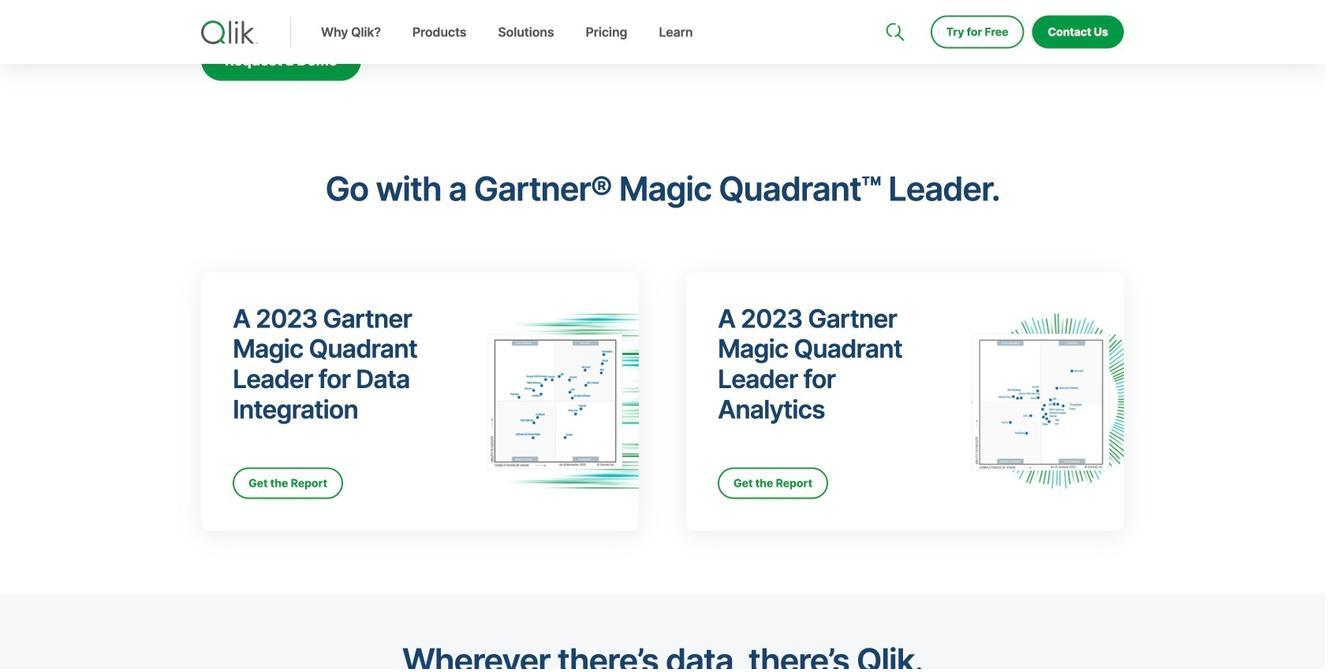 Task type: describe. For each thing, give the bounding box(es) containing it.
support image
[[888, 0, 900, 13]]

qlik image
[[201, 21, 258, 44]]



Task type: locate. For each thing, give the bounding box(es) containing it.
login image
[[1074, 0, 1087, 13]]



Task type: vqa. For each thing, say whether or not it's contained in the screenshot.
the Company icon
no



